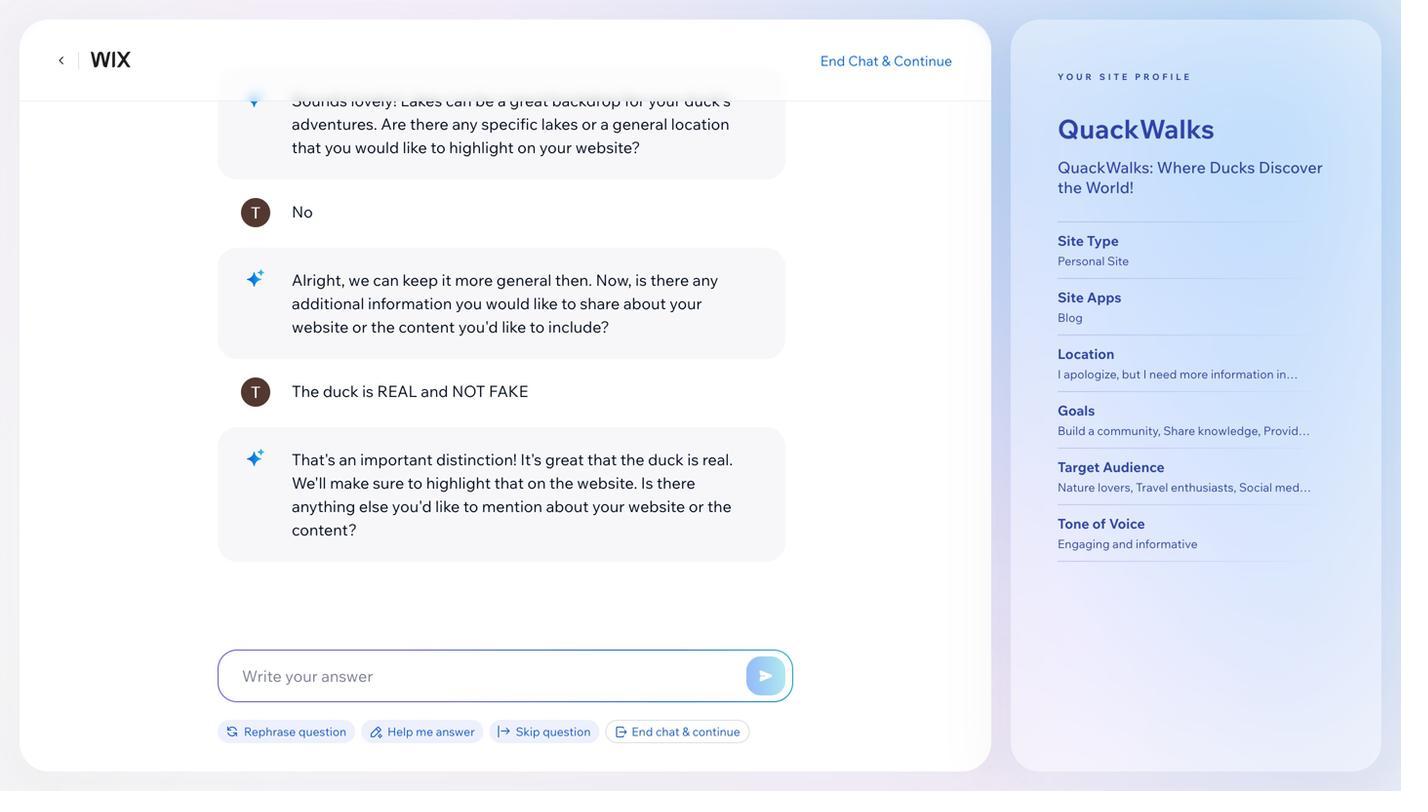 Task type: locate. For each thing, give the bounding box(es) containing it.
continue
[[894, 52, 952, 69]]

0 vertical spatial general
[[612, 114, 668, 134]]

and
[[421, 382, 448, 401], [1113, 537, 1133, 551]]

0 horizontal spatial and
[[421, 382, 448, 401]]

1 vertical spatial great
[[545, 450, 584, 469]]

2 vertical spatial there
[[657, 473, 695, 493]]

0 horizontal spatial is
[[362, 382, 374, 401]]

you'd
[[458, 317, 498, 337], [392, 497, 432, 516]]

the
[[1058, 178, 1082, 197], [371, 317, 395, 337], [621, 450, 645, 469], [550, 473, 574, 493], [708, 497, 732, 516]]

0 vertical spatial great
[[510, 91, 548, 110]]

your right for on the left top
[[648, 91, 681, 110]]

like inside that's an important distinction! it's great that the duck is real. we'll make sure to highlight that on the website. is there anything else you'd like to mention about your website or the content?
[[435, 497, 460, 516]]

end for end chat & continue
[[632, 725, 653, 739]]

to
[[431, 138, 446, 157], [561, 294, 576, 313], [530, 317, 545, 337], [408, 473, 423, 493], [463, 497, 478, 516]]

can right "we"
[[373, 270, 399, 290]]

to down the then.
[[561, 294, 576, 313]]

1 question from the left
[[299, 725, 347, 739]]

duck up the is
[[648, 450, 684, 469]]

that
[[292, 138, 321, 157], [588, 450, 617, 469], [494, 473, 524, 493]]

tone of voice engaging and informative
[[1058, 515, 1198, 551]]

any inside alright, we can keep it more general then. now, is there any additional information you would like to share about your website or the content you'd like to include?
[[693, 270, 718, 290]]

goals
[[1058, 402, 1095, 419]]

1 vertical spatial or
[[352, 317, 367, 337]]

1 horizontal spatial end
[[820, 52, 845, 69]]

1 vertical spatial can
[[373, 270, 399, 290]]

the left website.
[[550, 473, 574, 493]]

like down are
[[403, 138, 427, 157]]

1 horizontal spatial you
[[456, 294, 482, 313]]

0 vertical spatial terry image
[[241, 198, 270, 227]]

0 vertical spatial that
[[292, 138, 321, 157]]

website
[[292, 317, 349, 337], [628, 497, 685, 516]]

duck right the
[[323, 382, 359, 401]]

site up personal in the top right of the page
[[1058, 232, 1084, 249]]

any
[[452, 114, 478, 134], [693, 270, 718, 290]]

2 horizontal spatial is
[[687, 450, 699, 469]]

there right the is
[[657, 473, 695, 493]]

or down the real. in the bottom right of the page
[[689, 497, 704, 516]]

you inside sounds lovely! lakes can be a great backdrop for your duck's adventures. are there any specific lakes or a general location that you would like to highlight on your website?
[[325, 138, 351, 157]]

answer
[[436, 725, 475, 739]]

is left the real. in the bottom right of the page
[[687, 450, 699, 469]]

general inside alright, we can keep it more general then. now, is there any additional information you would like to share about your website or the content you'd like to include?
[[497, 270, 552, 290]]

content
[[399, 317, 455, 337]]

0 vertical spatial on
[[517, 138, 536, 157]]

1 horizontal spatial that
[[494, 473, 524, 493]]

2 question from the left
[[543, 725, 591, 739]]

1 vertical spatial you'd
[[392, 497, 432, 516]]

1 horizontal spatial is
[[635, 270, 647, 290]]

website down additional at the left top of the page
[[292, 317, 349, 337]]

your right share
[[670, 294, 702, 313]]

0 vertical spatial site
[[1058, 232, 1084, 249]]

end
[[820, 52, 845, 69], [632, 725, 653, 739]]

duck inside that's an important distinction! it's great that the duck is real. we'll make sure to highlight that on the website. is there anything else you'd like to mention about your website or the content?
[[648, 450, 684, 469]]

2 horizontal spatial that
[[588, 450, 617, 469]]

that up website.
[[588, 450, 617, 469]]

would down are
[[355, 138, 399, 157]]

engaging
[[1058, 537, 1110, 551]]

1 horizontal spatial about
[[623, 294, 666, 313]]

it
[[442, 270, 451, 290]]

1 horizontal spatial or
[[582, 114, 597, 134]]

skip question
[[516, 725, 591, 739]]

there inside alright, we can keep it more general then. now, is there any additional information you would like to share about your website or the content you'd like to include?
[[650, 270, 689, 290]]

you'd inside alright, we can keep it more general then. now, is there any additional information you would like to share about your website or the content you'd like to include?
[[458, 317, 498, 337]]

1 vertical spatial and
[[1113, 537, 1133, 551]]

is left real at the left of the page
[[362, 382, 374, 401]]

there right now,
[[650, 270, 689, 290]]

can inside sounds lovely! lakes can be a great backdrop for your duck's adventures. are there any specific lakes or a general location that you would like to highlight on your website?
[[446, 91, 472, 110]]

1 horizontal spatial a
[[601, 114, 609, 134]]

0 horizontal spatial about
[[546, 497, 589, 516]]

sounds
[[292, 91, 347, 110]]

you inside alright, we can keep it more general then. now, is there any additional information you would like to share about your website or the content you'd like to include?
[[456, 294, 482, 313]]

or down additional at the left top of the page
[[352, 317, 367, 337]]

0 vertical spatial you
[[325, 138, 351, 157]]

about inside alright, we can keep it more general then. now, is there any additional information you would like to share about your website or the content you'd like to include?
[[623, 294, 666, 313]]

0 vertical spatial &
[[882, 52, 891, 69]]

profile
[[1135, 71, 1192, 82]]

0 horizontal spatial end
[[632, 725, 653, 739]]

0 horizontal spatial &
[[682, 725, 690, 739]]

& right the chat
[[882, 52, 891, 69]]

about down now,
[[623, 294, 666, 313]]

general left the then.
[[497, 270, 552, 290]]

1 vertical spatial &
[[682, 725, 690, 739]]

1 horizontal spatial any
[[693, 270, 718, 290]]

and for engaging
[[1113, 537, 1133, 551]]

2 vertical spatial or
[[689, 497, 704, 516]]

terry image left the
[[241, 378, 270, 407]]

1 horizontal spatial question
[[543, 725, 591, 739]]

great right it's
[[545, 450, 584, 469]]

your inside alright, we can keep it more general then. now, is there any additional information you would like to share about your website or the content you'd like to include?
[[670, 294, 702, 313]]

include?
[[548, 317, 610, 337]]

site
[[1058, 232, 1084, 249], [1108, 254, 1129, 268], [1058, 289, 1084, 306]]

any down be
[[452, 114, 478, 134]]

voice
[[1109, 515, 1145, 532]]

0 vertical spatial website
[[292, 317, 349, 337]]

terry image for no
[[241, 198, 270, 227]]

about
[[623, 294, 666, 313], [546, 497, 589, 516]]

of
[[1093, 515, 1106, 532]]

end left the chat
[[820, 52, 845, 69]]

1 vertical spatial general
[[497, 270, 552, 290]]

apps
[[1087, 289, 1122, 306]]

0 vertical spatial duck
[[323, 382, 359, 401]]

and left not
[[421, 382, 448, 401]]

highlight down distinction!
[[426, 473, 491, 493]]

is
[[641, 473, 653, 493]]

any right now,
[[693, 270, 718, 290]]

1 horizontal spatial &
[[882, 52, 891, 69]]

your site profile
[[1058, 71, 1192, 82]]

on down specific
[[517, 138, 536, 157]]

and inside tone of voice engaging and informative
[[1113, 537, 1133, 551]]

is for we'll
[[687, 450, 699, 469]]

0 horizontal spatial or
[[352, 317, 367, 337]]

question right the skip
[[543, 725, 591, 739]]

to down lakes
[[431, 138, 446, 157]]

1 terry image from the top
[[241, 198, 270, 227]]

tone
[[1058, 515, 1090, 532]]

0 horizontal spatial any
[[452, 114, 478, 134]]

adventures.
[[292, 114, 377, 134]]

0 horizontal spatial that
[[292, 138, 321, 157]]

1 vertical spatial would
[[486, 294, 530, 313]]

you'd down sure
[[392, 497, 432, 516]]

2 terry image from the top
[[241, 378, 270, 407]]

terry image left 'no'
[[241, 198, 270, 227]]

on inside sounds lovely! lakes can be a great backdrop for your duck's adventures. are there any specific lakes or a general location that you would like to highlight on your website?
[[517, 138, 536, 157]]

1 horizontal spatial you'd
[[458, 317, 498, 337]]

duck
[[323, 382, 359, 401], [648, 450, 684, 469]]

0 horizontal spatial duck
[[323, 382, 359, 401]]

general
[[612, 114, 668, 134], [497, 270, 552, 290]]

like down the then.
[[533, 294, 558, 313]]

are
[[381, 114, 406, 134]]

that down adventures.
[[292, 138, 321, 157]]

the inside the quackwalks: where ducks discover the world!
[[1058, 178, 1082, 197]]

1 vertical spatial end
[[632, 725, 653, 739]]

there
[[410, 114, 449, 134], [650, 270, 689, 290], [657, 473, 695, 493]]

1 vertical spatial you
[[456, 294, 482, 313]]

site down type
[[1108, 254, 1129, 268]]

that inside sounds lovely! lakes can be a great backdrop for your duck's adventures. are there any specific lakes or a general location that you would like to highlight on your website?
[[292, 138, 321, 157]]

on down it's
[[527, 473, 546, 493]]

0 vertical spatial can
[[446, 91, 472, 110]]

about down website.
[[546, 497, 589, 516]]

0 vertical spatial you'd
[[458, 317, 498, 337]]

terry image
[[241, 198, 270, 227], [241, 378, 270, 407]]

alright, we can keep it more general then. now, is there any additional information you would like to share about your website or the content you'd like to include?
[[292, 270, 718, 337]]

0 vertical spatial would
[[355, 138, 399, 157]]

would
[[355, 138, 399, 157], [486, 294, 530, 313]]

a right be
[[498, 91, 506, 110]]

important
[[360, 450, 433, 469]]

on inside that's an important distinction! it's great that the duck is real. we'll make sure to highlight that on the website. is there anything else you'd like to mention about your website or the content?
[[527, 473, 546, 493]]

you down the more at the top left
[[456, 294, 482, 313]]

1 vertical spatial duck
[[648, 450, 684, 469]]

1 vertical spatial website
[[628, 497, 685, 516]]

or inside that's an important distinction! it's great that the duck is real. we'll make sure to highlight that on the website. is there anything else you'd like to mention about your website or the content?
[[689, 497, 704, 516]]

the inside alright, we can keep it more general then. now, is there any additional information you would like to share about your website or the content you'd like to include?
[[371, 317, 395, 337]]

0 horizontal spatial would
[[355, 138, 399, 157]]

now,
[[596, 270, 632, 290]]

1 vertical spatial about
[[546, 497, 589, 516]]

your down website.
[[592, 497, 625, 516]]

would down the more at the top left
[[486, 294, 530, 313]]

then.
[[555, 270, 592, 290]]

site
[[1100, 71, 1130, 82]]

0 vertical spatial highlight
[[449, 138, 514, 157]]

0 horizontal spatial general
[[497, 270, 552, 290]]

the left world!
[[1058, 178, 1082, 197]]

you
[[325, 138, 351, 157], [456, 294, 482, 313]]

a up website?
[[601, 114, 609, 134]]

0 vertical spatial any
[[452, 114, 478, 134]]

you down adventures.
[[325, 138, 351, 157]]

& inside button
[[882, 52, 891, 69]]

you'd down the more at the top left
[[458, 317, 498, 337]]

or down backdrop at the left
[[582, 114, 597, 134]]

question for rephrase question
[[299, 725, 347, 739]]

0 horizontal spatial you
[[325, 138, 351, 157]]

or inside alright, we can keep it more general then. now, is there any additional information you would like to share about your website or the content you'd like to include?
[[352, 317, 367, 337]]

0 horizontal spatial website
[[292, 317, 349, 337]]

is inside alright, we can keep it more general then. now, is there any additional information you would like to share about your website or the content you'd like to include?
[[635, 270, 647, 290]]

to right sure
[[408, 473, 423, 493]]

website.
[[577, 473, 638, 493]]

to left mention
[[463, 497, 478, 516]]

there down lakes
[[410, 114, 449, 134]]

1 vertical spatial that
[[588, 450, 617, 469]]

great up specific
[[510, 91, 548, 110]]

on
[[517, 138, 536, 157], [527, 473, 546, 493]]

site for site type
[[1058, 232, 1084, 249]]

question right rephrase
[[299, 725, 347, 739]]

rephrase
[[244, 725, 296, 739]]

0 horizontal spatial you'd
[[392, 497, 432, 516]]

highlight
[[449, 138, 514, 157], [426, 473, 491, 493]]

that's
[[292, 450, 335, 469]]

&
[[882, 52, 891, 69], [682, 725, 690, 739]]

1 vertical spatial on
[[527, 473, 546, 493]]

2 horizontal spatial or
[[689, 497, 704, 516]]

a
[[498, 91, 506, 110], [601, 114, 609, 134]]

is inside that's an important distinction! it's great that the duck is real. we'll make sure to highlight that on the website. is there anything else you'd like to mention about your website or the content?
[[687, 450, 699, 469]]

1 horizontal spatial can
[[446, 91, 472, 110]]

great
[[510, 91, 548, 110], [545, 450, 584, 469]]

2 vertical spatial is
[[687, 450, 699, 469]]

0 vertical spatial there
[[410, 114, 449, 134]]

end inside button
[[820, 52, 845, 69]]

is right now,
[[635, 270, 647, 290]]

1 vertical spatial site
[[1108, 254, 1129, 268]]

0 vertical spatial end
[[820, 52, 845, 69]]

1 horizontal spatial general
[[612, 114, 668, 134]]

your
[[648, 91, 681, 110], [540, 138, 572, 157], [670, 294, 702, 313], [592, 497, 625, 516]]

1 vertical spatial terry image
[[241, 378, 270, 407]]

content?
[[292, 520, 357, 540]]

would inside sounds lovely! lakes can be a great backdrop for your duck's adventures. are there any specific lakes or a general location that you would like to highlight on your website?
[[355, 138, 399, 157]]

mention
[[482, 497, 543, 516]]

1 horizontal spatial website
[[628, 497, 685, 516]]

highlight down specific
[[449, 138, 514, 157]]

0 vertical spatial is
[[635, 270, 647, 290]]

location
[[1058, 346, 1115, 363]]

site inside site apps blog
[[1058, 289, 1084, 306]]

continue
[[693, 725, 740, 739]]

1 horizontal spatial would
[[486, 294, 530, 313]]

that up mention
[[494, 473, 524, 493]]

the duck is real and not fake
[[292, 382, 528, 401]]

0 horizontal spatial can
[[373, 270, 399, 290]]

type
[[1087, 232, 1119, 249]]

1 vertical spatial any
[[693, 270, 718, 290]]

general down for on the left top
[[612, 114, 668, 134]]

2 vertical spatial site
[[1058, 289, 1084, 306]]

skip
[[516, 725, 540, 739]]

the
[[292, 382, 319, 401]]

1 horizontal spatial and
[[1113, 537, 1133, 551]]

0 horizontal spatial a
[[498, 91, 506, 110]]

is
[[635, 270, 647, 290], [362, 382, 374, 401], [687, 450, 699, 469]]

Write your answer text field
[[219, 651, 792, 702]]

website down the is
[[628, 497, 685, 516]]

site up blog
[[1058, 289, 1084, 306]]

general inside sounds lovely! lakes can be a great backdrop for your duck's adventures. are there any specific lakes or a general location that you would like to highlight on your website?
[[612, 114, 668, 134]]

can left be
[[446, 91, 472, 110]]

end left chat
[[632, 725, 653, 739]]

the down information
[[371, 317, 395, 337]]

target audience
[[1058, 459, 1165, 476]]

1 vertical spatial highlight
[[426, 473, 491, 493]]

question
[[299, 725, 347, 739], [543, 725, 591, 739]]

0 vertical spatial or
[[582, 114, 597, 134]]

personal
[[1058, 254, 1105, 268]]

0 vertical spatial about
[[623, 294, 666, 313]]

and down voice
[[1113, 537, 1133, 551]]

you'd inside that's an important distinction! it's great that the duck is real. we'll make sure to highlight that on the website. is there anything else you'd like to mention about your website or the content?
[[392, 497, 432, 516]]

& right chat
[[682, 725, 690, 739]]

like down distinction!
[[435, 497, 460, 516]]

1 vertical spatial there
[[650, 270, 689, 290]]

there inside that's an important distinction! it's great that the duck is real. we'll make sure to highlight that on the website. is there anything else you'd like to mention about your website or the content?
[[657, 473, 695, 493]]

0 vertical spatial and
[[421, 382, 448, 401]]

1 horizontal spatial duck
[[648, 450, 684, 469]]

0 horizontal spatial question
[[299, 725, 347, 739]]



Task type: describe. For each thing, give the bounding box(es) containing it.
2 vertical spatial that
[[494, 473, 524, 493]]

me
[[416, 725, 433, 739]]

not
[[452, 382, 485, 401]]

chat
[[656, 725, 680, 739]]

highlight inside that's an important distinction! it's great that the duck is real. we'll make sure to highlight that on the website. is there anything else you'd like to mention about your website or the content?
[[426, 473, 491, 493]]

0 vertical spatial a
[[498, 91, 506, 110]]

share
[[580, 294, 620, 313]]

sure
[[373, 473, 404, 493]]

your down 'lakes'
[[540, 138, 572, 157]]

question for skip question
[[543, 725, 591, 739]]

the up the is
[[621, 450, 645, 469]]

website inside that's an important distinction! it's great that the duck is real. we'll make sure to highlight that on the website. is there anything else you'd like to mention about your website or the content?
[[628, 497, 685, 516]]

quackwalks
[[1058, 112, 1215, 145]]

website?
[[576, 138, 640, 157]]

is for any
[[635, 270, 647, 290]]

or inside sounds lovely! lakes can be a great backdrop for your duck's adventures. are there any specific lakes or a general location that you would like to highlight on your website?
[[582, 114, 597, 134]]

it's
[[521, 450, 542, 469]]

for
[[624, 91, 645, 110]]

can inside alright, we can keep it more general then. now, is there any additional information you would like to share about your website or the content you'd like to include?
[[373, 270, 399, 290]]

target
[[1058, 459, 1100, 476]]

end for end chat & continue
[[820, 52, 845, 69]]

make
[[330, 473, 369, 493]]

& for continue
[[882, 52, 891, 69]]

that's an important distinction! it's great that the duck is real. we'll make sure to highlight that on the website. is there anything else you'd like to mention about your website or the content?
[[292, 450, 733, 540]]

any inside sounds lovely! lakes can be a great backdrop for your duck's adventures. are there any specific lakes or a general location that you would like to highlight on your website?
[[452, 114, 478, 134]]

there inside sounds lovely! lakes can be a great backdrop for your duck's adventures. are there any specific lakes or a general location that you would like to highlight on your website?
[[410, 114, 449, 134]]

duck's
[[684, 91, 731, 110]]

quackwalks: where ducks discover the world!
[[1058, 157, 1323, 197]]

we
[[349, 270, 370, 290]]

location
[[671, 114, 730, 134]]

great inside sounds lovely! lakes can be a great backdrop for your duck's adventures. are there any specific lakes or a general location that you would like to highlight on your website?
[[510, 91, 548, 110]]

real.
[[702, 450, 733, 469]]

be
[[475, 91, 494, 110]]

terry image for the duck is real and not fake
[[241, 378, 270, 407]]

your
[[1058, 71, 1095, 82]]

highlight inside sounds lovely! lakes can be a great backdrop for your duck's adventures. are there any specific lakes or a general location that you would like to highlight on your website?
[[449, 138, 514, 157]]

site for site apps
[[1058, 289, 1084, 306]]

end chat & continue button
[[820, 52, 952, 70]]

like up fake
[[502, 317, 526, 337]]

ducks
[[1210, 157, 1255, 177]]

keep
[[403, 270, 438, 290]]

like inside sounds lovely! lakes can be a great backdrop for your duck's adventures. are there any specific lakes or a general location that you would like to highlight on your website?
[[403, 138, 427, 157]]

to left include?
[[530, 317, 545, 337]]

lakes
[[541, 114, 578, 134]]

about inside that's an important distinction! it's great that the duck is real. we'll make sure to highlight that on the website. is there anything else you'd like to mention about your website or the content?
[[546, 497, 589, 516]]

end chat & continue
[[820, 52, 952, 69]]

end chat & continue
[[632, 725, 740, 739]]

and for real
[[421, 382, 448, 401]]

quackwalks:
[[1058, 157, 1154, 177]]

where
[[1157, 157, 1206, 177]]

an
[[339, 450, 357, 469]]

the down the real. in the bottom right of the page
[[708, 497, 732, 516]]

specific
[[481, 114, 538, 134]]

would inside alright, we can keep it more general then. now, is there any additional information you would like to share about your website or the content you'd like to include?
[[486, 294, 530, 313]]

sounds lovely! lakes can be a great backdrop for your duck's adventures. are there any specific lakes or a general location that you would like to highlight on your website?
[[292, 91, 731, 157]]

to inside sounds lovely! lakes can be a great backdrop for your duck's adventures. are there any specific lakes or a general location that you would like to highlight on your website?
[[431, 138, 446, 157]]

site type personal site
[[1058, 232, 1129, 268]]

more
[[455, 270, 493, 290]]

anything
[[292, 497, 356, 516]]

help me answer
[[388, 725, 475, 739]]

distinction!
[[436, 450, 517, 469]]

we'll
[[292, 473, 326, 493]]

world!
[[1086, 178, 1134, 197]]

no
[[292, 202, 313, 222]]

additional
[[292, 294, 364, 313]]

your inside that's an important distinction! it's great that the duck is real. we'll make sure to highlight that on the website. is there anything else you'd like to mention about your website or the content?
[[592, 497, 625, 516]]

backdrop
[[552, 91, 621, 110]]

informative
[[1136, 537, 1198, 551]]

great inside that's an important distinction! it's great that the duck is real. we'll make sure to highlight that on the website. is there anything else you'd like to mention about your website or the content?
[[545, 450, 584, 469]]

discover
[[1259, 157, 1323, 177]]

audience
[[1103, 459, 1165, 476]]

information
[[368, 294, 452, 313]]

chat
[[848, 52, 879, 69]]

blog
[[1058, 310, 1083, 325]]

site apps blog
[[1058, 289, 1122, 325]]

1 vertical spatial is
[[362, 382, 374, 401]]

lovely!
[[351, 91, 397, 110]]

1 vertical spatial a
[[601, 114, 609, 134]]

lakes
[[400, 91, 442, 110]]

else
[[359, 497, 389, 516]]

& for continue
[[682, 725, 690, 739]]

rephrase question
[[244, 725, 347, 739]]

alright,
[[292, 270, 345, 290]]

real
[[377, 382, 417, 401]]

website inside alright, we can keep it more general then. now, is there any additional information you would like to share about your website or the content you'd like to include?
[[292, 317, 349, 337]]

help
[[388, 725, 413, 739]]

fake
[[489, 382, 528, 401]]



Task type: vqa. For each thing, say whether or not it's contained in the screenshot.
VIDEO
no



